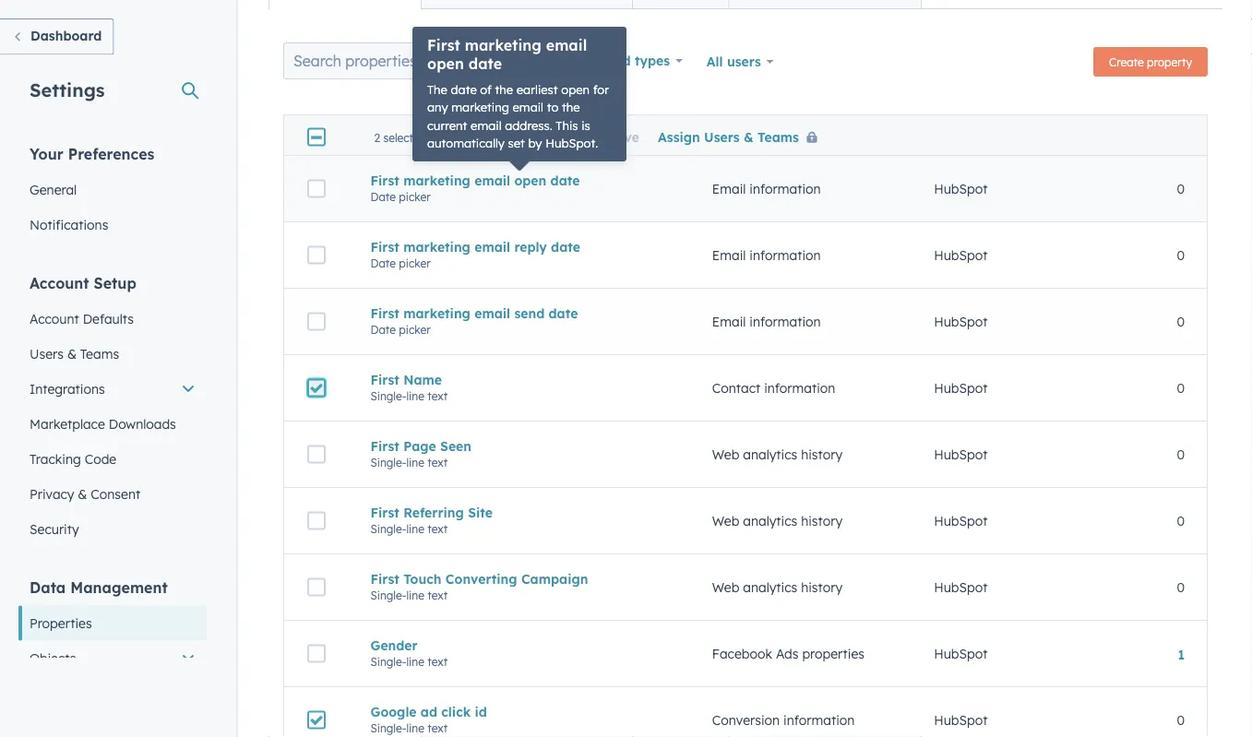 Task type: describe. For each thing, give the bounding box(es) containing it.
all for all users
[[707, 54, 724, 70]]

text inside first name single-line text
[[428, 389, 448, 403]]

reply
[[515, 239, 547, 255]]

property
[[1148, 55, 1193, 69]]

first for first marketing email open date
[[371, 172, 400, 189]]

analytics for first touch converting campaign
[[744, 580, 798, 596]]

open for first marketing email open date the date of the earliest open for any marketing email to the current email address. this is automatically set by hubspot.
[[428, 54, 464, 73]]

types
[[635, 53, 670, 69]]

single- inside first touch converting campaign single-line text
[[371, 589, 407, 603]]

date for first marketing email open date
[[371, 190, 396, 204]]

referring
[[404, 505, 464, 521]]

information for first marketing email open date
[[750, 181, 821, 197]]

is
[[582, 118, 591, 133]]

first for first marketing email reply date
[[371, 239, 400, 255]]

web analytics history for first touch converting campaign
[[713, 580, 843, 596]]

date for first marketing email open date
[[551, 172, 580, 189]]

hubspot for first page seen
[[935, 447, 988, 463]]

picker for first marketing email reply date
[[399, 256, 431, 270]]

email up automatically
[[471, 118, 502, 133]]

marketing up the of
[[465, 36, 542, 54]]

archive
[[591, 129, 640, 145]]

general
[[30, 181, 77, 198]]

consent
[[91, 486, 140, 502]]

line inside first touch converting campaign single-line text
[[407, 589, 425, 603]]

account for account defaults
[[30, 311, 79, 327]]

first for first marketing email send date
[[371, 305, 400, 322]]

send
[[515, 305, 545, 322]]

0 for first marketing email reply date
[[1178, 247, 1186, 263]]

single- inside first name single-line text
[[371, 389, 407, 403]]

0 for first touch converting campaign
[[1178, 580, 1186, 596]]

email information for first marketing email reply date
[[713, 247, 821, 263]]

1
[[1179, 647, 1186, 663]]

& for teams
[[67, 346, 77, 362]]

properties link
[[18, 606, 207, 641]]

single- inside first referring site single-line text
[[371, 522, 407, 536]]

email for first marketing email open date date picker
[[475, 172, 511, 189]]

assign users & teams button
[[658, 129, 825, 145]]

this
[[556, 118, 578, 133]]

defaults
[[83, 311, 134, 327]]

to inside first marketing email open date the date of the earliest open for any marketing email to the current email address. this is automatically set by hubspot.
[[547, 100, 559, 115]]

email for first marketing email open date
[[713, 181, 746, 197]]

& for consent
[[78, 486, 87, 502]]

first name button
[[371, 372, 668, 388]]

information for first marketing email reply date
[[750, 247, 821, 263]]

earliest
[[517, 82, 558, 97]]

text inside google ad click id single-line text
[[428, 722, 448, 736]]

to inside tab panel
[[498, 129, 511, 145]]

web analytics history for first referring site
[[713, 513, 843, 529]]

set
[[508, 136, 525, 151]]

account for account setup
[[30, 274, 89, 292]]

dashboard link
[[0, 18, 114, 55]]

hubspot.
[[546, 136, 599, 151]]

the
[[428, 82, 448, 97]]

analytics for first referring site
[[744, 513, 798, 529]]

properties
[[30, 615, 92, 632]]

tracking code
[[30, 451, 117, 467]]

campaign
[[522, 571, 589, 587]]

automatically
[[428, 136, 505, 151]]

conversion information
[[713, 713, 855, 729]]

dashboard
[[30, 28, 102, 44]]

marketplace downloads link
[[18, 407, 207, 442]]

google
[[371, 704, 417, 720]]

security
[[30, 521, 79, 537]]

name
[[404, 372, 442, 388]]

history for first page seen
[[802, 447, 843, 463]]

0 for first page seen
[[1178, 447, 1186, 463]]

objects button
[[18, 641, 207, 676]]

single- inside google ad click id single-line text
[[371, 722, 407, 736]]

settings
[[30, 78, 105, 101]]

0 for first referring site
[[1178, 513, 1186, 529]]

hubspot for google ad click id
[[935, 713, 988, 729]]

all groups
[[480, 53, 546, 69]]

line inside google ad click id single-line text
[[407, 722, 425, 736]]

first page seen button
[[371, 438, 668, 455]]

groups
[[501, 53, 546, 69]]

assign users & teams
[[658, 129, 800, 145]]

first for first touch converting campaign
[[371, 571, 400, 587]]

create property
[[1110, 55, 1193, 69]]

0 for first marketing email send date
[[1178, 314, 1186, 330]]

account defaults link
[[18, 301, 207, 337]]

marketplace downloads
[[30, 416, 176, 432]]

integrations
[[30, 381, 105, 397]]

current
[[428, 118, 468, 133]]

marketing down the of
[[452, 100, 510, 115]]

assign
[[658, 129, 701, 145]]

group
[[515, 129, 554, 145]]

all field types button
[[570, 42, 695, 79]]

teams inside tab panel
[[758, 129, 800, 145]]

email information for first marketing email send date
[[713, 314, 821, 330]]

all for all groups
[[480, 53, 497, 69]]

properties
[[803, 646, 865, 662]]

hubspot for first marketing email open date
[[935, 181, 988, 197]]

information for first marketing email send date
[[750, 314, 821, 330]]

gender
[[371, 638, 418, 654]]

date for first marketing email send date
[[371, 323, 396, 337]]

seen
[[441, 438, 472, 455]]

line inside gender single-line text
[[407, 655, 425, 669]]

notifications link
[[18, 207, 207, 242]]

converting
[[446, 571, 518, 587]]

objects
[[30, 650, 76, 667]]

text inside gender single-line text
[[428, 655, 448, 669]]

all users
[[707, 54, 762, 70]]

users & teams link
[[18, 337, 207, 372]]

your preferences element
[[18, 144, 207, 242]]

first referring site button
[[371, 505, 668, 521]]

date up the of
[[469, 54, 502, 73]]

add
[[468, 129, 494, 145]]

notifications
[[30, 217, 108, 233]]

date for first marketing email send date
[[549, 305, 578, 322]]

line inside first page seen single-line text
[[407, 456, 425, 470]]

email up address.
[[513, 100, 544, 115]]

first marketing email open date date picker
[[371, 172, 580, 204]]

first for first page seen
[[371, 438, 400, 455]]

first inside first marketing email open date the date of the earliest open for any marketing email to the current email address. this is automatically set by hubspot.
[[428, 36, 461, 54]]

first marketing email open date tooltip
[[413, 27, 627, 162]]

1 button
[[1179, 647, 1186, 663]]

privacy
[[30, 486, 74, 502]]

gender single-line text
[[371, 638, 448, 669]]

google ad click id button
[[371, 704, 668, 720]]

0 for google ad click id
[[1178, 713, 1186, 729]]

click
[[442, 704, 471, 720]]

teams inside account setup element
[[80, 346, 119, 362]]

first for first referring site
[[371, 505, 400, 521]]

general link
[[18, 172, 207, 207]]

2 selected
[[374, 130, 427, 144]]



Task type: vqa. For each thing, say whether or not it's contained in the screenshot.
Settings link
no



Task type: locate. For each thing, give the bounding box(es) containing it.
1 vertical spatial analytics
[[744, 513, 798, 529]]

open
[[428, 54, 464, 73], [562, 82, 590, 97], [515, 172, 547, 189]]

first for first name
[[371, 372, 400, 388]]

text down name in the bottom left of the page
[[428, 389, 448, 403]]

1 horizontal spatial users
[[705, 129, 740, 145]]

1 history from the top
[[802, 447, 843, 463]]

integrations button
[[18, 372, 207, 407]]

conversion
[[713, 713, 780, 729]]

first inside first marketing email send date date picker
[[371, 305, 400, 322]]

5 0 from the top
[[1178, 447, 1186, 463]]

1 vertical spatial account
[[30, 311, 79, 327]]

3 web analytics history from the top
[[713, 580, 843, 596]]

add to group
[[468, 129, 554, 145]]

1 account from the top
[[30, 274, 89, 292]]

id
[[475, 704, 487, 720]]

2 single- from the top
[[371, 456, 407, 470]]

web analytics history for first page seen
[[713, 447, 843, 463]]

3 single- from the top
[[371, 522, 407, 536]]

2 horizontal spatial open
[[562, 82, 590, 97]]

text
[[428, 389, 448, 403], [428, 456, 448, 470], [428, 522, 448, 536], [428, 589, 448, 603], [428, 655, 448, 669], [428, 722, 448, 736]]

management
[[70, 578, 168, 597]]

0 horizontal spatial users
[[30, 346, 64, 362]]

4 text from the top
[[428, 589, 448, 603]]

first name single-line text
[[371, 372, 448, 403]]

email inside first marketing email open date date picker
[[475, 172, 511, 189]]

Search search field
[[283, 42, 468, 79]]

first inside first name single-line text
[[371, 372, 400, 388]]

1 vertical spatial picker
[[399, 256, 431, 270]]

date down hubspot. on the left top
[[551, 172, 580, 189]]

6 line from the top
[[407, 722, 425, 736]]

2 vertical spatial history
[[802, 580, 843, 596]]

9 hubspot from the top
[[935, 713, 988, 729]]

hubspot for gender
[[935, 646, 988, 662]]

1 web analytics history from the top
[[713, 447, 843, 463]]

0 vertical spatial picker
[[399, 190, 431, 204]]

2 horizontal spatial &
[[744, 129, 754, 145]]

picker for first marketing email open date
[[399, 190, 431, 204]]

1 line from the top
[[407, 389, 425, 403]]

history for first referring site
[[802, 513, 843, 529]]

ads
[[776, 646, 799, 662]]

of
[[480, 82, 492, 97]]

1 horizontal spatial open
[[515, 172, 547, 189]]

1 horizontal spatial teams
[[758, 129, 800, 145]]

2 vertical spatial web analytics history
[[713, 580, 843, 596]]

picker inside first marketing email open date date picker
[[399, 190, 431, 204]]

6 hubspot from the top
[[935, 513, 988, 529]]

single- down name in the bottom left of the page
[[371, 389, 407, 403]]

to up this
[[547, 100, 559, 115]]

open for first marketing email open date date picker
[[515, 172, 547, 189]]

1 vertical spatial email information
[[713, 247, 821, 263]]

single-
[[371, 389, 407, 403], [371, 456, 407, 470], [371, 522, 407, 536], [371, 589, 407, 603], [371, 655, 407, 669], [371, 722, 407, 736]]

0 horizontal spatial open
[[428, 54, 464, 73]]

date inside 'first marketing email reply date date picker'
[[551, 239, 581, 255]]

2 web from the top
[[713, 513, 740, 529]]

text up the ad
[[428, 655, 448, 669]]

first marketing email send date button
[[371, 305, 668, 322]]

0 vertical spatial users
[[705, 129, 740, 145]]

3 history from the top
[[802, 580, 843, 596]]

marketplace
[[30, 416, 105, 432]]

3 text from the top
[[428, 522, 448, 536]]

marketing for first marketing email open date
[[404, 172, 471, 189]]

email inside first marketing email send date date picker
[[475, 305, 511, 322]]

information for google ad click id
[[784, 713, 855, 729]]

date for first marketing email reply date
[[371, 256, 396, 270]]

first marketing email send date date picker
[[371, 305, 578, 337]]

open inside first marketing email open date date picker
[[515, 172, 547, 189]]

1 vertical spatial web analytics history
[[713, 513, 843, 529]]

3 web from the top
[[713, 580, 740, 596]]

contact information
[[713, 380, 836, 396]]

2 vertical spatial &
[[78, 486, 87, 502]]

hubspot for first referring site
[[935, 513, 988, 529]]

line down page
[[407, 456, 425, 470]]

0
[[1178, 181, 1186, 197], [1178, 247, 1186, 263], [1178, 314, 1186, 330], [1178, 380, 1186, 396], [1178, 447, 1186, 463], [1178, 513, 1186, 529], [1178, 580, 1186, 596], [1178, 713, 1186, 729]]

2 vertical spatial email
[[713, 314, 746, 330]]

0 horizontal spatial the
[[495, 82, 514, 97]]

email for first marketing email open date the date of the earliest open for any marketing email to the current email address. this is automatically set by hubspot.
[[546, 36, 587, 54]]

4 single- from the top
[[371, 589, 407, 603]]

0 vertical spatial email
[[713, 181, 746, 197]]

email information for first marketing email open date
[[713, 181, 821, 197]]

users inside account setup element
[[30, 346, 64, 362]]

1 email information from the top
[[713, 181, 821, 197]]

hubspot for first marketing email send date
[[935, 314, 988, 330]]

information for first name
[[765, 380, 836, 396]]

1 vertical spatial history
[[802, 513, 843, 529]]

your
[[30, 145, 64, 163]]

2 vertical spatial web
[[713, 580, 740, 596]]

data
[[30, 578, 66, 597]]

date inside 'first marketing email reply date date picker'
[[371, 256, 396, 270]]

text down page
[[428, 456, 448, 470]]

text inside first page seen single-line text
[[428, 456, 448, 470]]

1 vertical spatial users
[[30, 346, 64, 362]]

1 vertical spatial teams
[[80, 346, 119, 362]]

3 date from the top
[[371, 323, 396, 337]]

5 single- from the top
[[371, 655, 407, 669]]

date right the send
[[549, 305, 578, 322]]

single- down google
[[371, 722, 407, 736]]

7 hubspot from the top
[[935, 580, 988, 596]]

single- down gender
[[371, 655, 407, 669]]

1 horizontal spatial &
[[78, 486, 87, 502]]

3 picker from the top
[[399, 323, 431, 337]]

0 vertical spatial the
[[495, 82, 514, 97]]

hubspot for first marketing email reply date
[[935, 247, 988, 263]]

account setup
[[30, 274, 136, 292]]

first marketing email reply date date picker
[[371, 239, 581, 270]]

2 analytics from the top
[[744, 513, 798, 529]]

teams down defaults on the top left
[[80, 346, 119, 362]]

history for first touch converting campaign
[[802, 580, 843, 596]]

2 vertical spatial date
[[371, 323, 396, 337]]

1 vertical spatial the
[[562, 100, 580, 115]]

1 horizontal spatial the
[[562, 100, 580, 115]]

all left field
[[582, 53, 599, 69]]

account inside account defaults link
[[30, 311, 79, 327]]

0 vertical spatial analytics
[[744, 447, 798, 463]]

web for first referring site
[[713, 513, 740, 529]]

archive button
[[572, 129, 640, 145]]

1 email from the top
[[713, 181, 746, 197]]

downloads
[[109, 416, 176, 432]]

6 text from the top
[[428, 722, 448, 736]]

contact
[[713, 380, 761, 396]]

line down the ad
[[407, 722, 425, 736]]

1 single- from the top
[[371, 389, 407, 403]]

web
[[713, 447, 740, 463], [713, 513, 740, 529], [713, 580, 740, 596]]

1 vertical spatial email
[[713, 247, 746, 263]]

1 horizontal spatial to
[[547, 100, 559, 115]]

for
[[593, 82, 610, 97]]

2 email from the top
[[713, 247, 746, 263]]

single- down referring
[[371, 522, 407, 536]]

all for all field types
[[582, 53, 599, 69]]

6 single- from the top
[[371, 722, 407, 736]]

3 email information from the top
[[713, 314, 821, 330]]

marketing for first marketing email reply date
[[404, 239, 471, 255]]

2 web analytics history from the top
[[713, 513, 843, 529]]

4 hubspot from the top
[[935, 380, 988, 396]]

hubspot for first name
[[935, 380, 988, 396]]

tab list
[[269, 0, 922, 9]]

2 account from the top
[[30, 311, 79, 327]]

to right add
[[498, 129, 511, 145]]

date inside first marketing email send date date picker
[[549, 305, 578, 322]]

8 0 from the top
[[1178, 713, 1186, 729]]

first page seen single-line text
[[371, 438, 472, 470]]

picker up first marketing email send date date picker
[[399, 256, 431, 270]]

1 vertical spatial open
[[562, 82, 590, 97]]

1 date from the top
[[371, 190, 396, 204]]

text down the ad
[[428, 722, 448, 736]]

marketing up name in the bottom left of the page
[[404, 305, 471, 322]]

1 vertical spatial web
[[713, 513, 740, 529]]

first touch converting campaign button
[[371, 571, 668, 587]]

& right assign
[[744, 129, 754, 145]]

marketing down first marketing email open date date picker
[[404, 239, 471, 255]]

create property button
[[1094, 47, 1209, 77]]

5 hubspot from the top
[[935, 447, 988, 463]]

2 vertical spatial analytics
[[744, 580, 798, 596]]

date for first marketing email reply date
[[551, 239, 581, 255]]

0 vertical spatial to
[[547, 100, 559, 115]]

email for first marketing email send date date picker
[[475, 305, 511, 322]]

email left the send
[[475, 305, 511, 322]]

analytics for first page seen
[[744, 447, 798, 463]]

first touch converting campaign single-line text
[[371, 571, 589, 603]]

0 horizontal spatial to
[[498, 129, 511, 145]]

all left 'users'
[[707, 54, 724, 70]]

email for first marketing email send date
[[713, 314, 746, 330]]

2 horizontal spatial all
[[707, 54, 724, 70]]

1 horizontal spatial all
[[582, 53, 599, 69]]

data management element
[[18, 578, 207, 738]]

touch
[[404, 571, 442, 587]]

email right the groups
[[546, 36, 587, 54]]

first marketing email open date the date of the earliest open for any marketing email to the current email address. this is automatically set by hubspot.
[[428, 36, 610, 151]]

& up integrations
[[67, 346, 77, 362]]

0 vertical spatial history
[[802, 447, 843, 463]]

the right the of
[[495, 82, 514, 97]]

the up this
[[562, 100, 580, 115]]

account setup element
[[18, 273, 207, 547]]

2
[[374, 130, 380, 144]]

first inside first page seen single-line text
[[371, 438, 400, 455]]

2 text from the top
[[428, 456, 448, 470]]

1 text from the top
[[428, 389, 448, 403]]

email
[[713, 181, 746, 197], [713, 247, 746, 263], [713, 314, 746, 330]]

all users button
[[695, 42, 786, 81]]

0 vertical spatial open
[[428, 54, 464, 73]]

all up the of
[[480, 53, 497, 69]]

text inside first referring site single-line text
[[428, 522, 448, 536]]

2 vertical spatial picker
[[399, 323, 431, 337]]

the
[[495, 82, 514, 97], [562, 100, 580, 115]]

account up users & teams
[[30, 311, 79, 327]]

3 email from the top
[[713, 314, 746, 330]]

tab panel containing all groups
[[269, 8, 1223, 738]]

4 line from the top
[[407, 589, 425, 603]]

1 analytics from the top
[[744, 447, 798, 463]]

6 0 from the top
[[1178, 513, 1186, 529]]

selected
[[384, 130, 427, 144]]

5 line from the top
[[407, 655, 425, 669]]

2 hubspot from the top
[[935, 247, 988, 263]]

3 0 from the top
[[1178, 314, 1186, 330]]

line down name in the bottom left of the page
[[407, 389, 425, 403]]

date inside first marketing email open date date picker
[[551, 172, 580, 189]]

your preferences
[[30, 145, 155, 163]]

web for first touch converting campaign
[[713, 580, 740, 596]]

marketing inside 'first marketing email reply date date picker'
[[404, 239, 471, 255]]

1 hubspot from the top
[[935, 181, 988, 197]]

0 vertical spatial teams
[[758, 129, 800, 145]]

facebook
[[713, 646, 773, 662]]

0 horizontal spatial all
[[480, 53, 497, 69]]

5 text from the top
[[428, 655, 448, 669]]

first
[[428, 36, 461, 54], [371, 172, 400, 189], [371, 239, 400, 255], [371, 305, 400, 322], [371, 372, 400, 388], [371, 438, 400, 455], [371, 505, 400, 521], [371, 571, 400, 587]]

& inside tab panel
[[744, 129, 754, 145]]

picker for first marketing email send date
[[399, 323, 431, 337]]

8 hubspot from the top
[[935, 646, 988, 662]]

analytics
[[744, 447, 798, 463], [744, 513, 798, 529], [744, 580, 798, 596]]

0 vertical spatial account
[[30, 274, 89, 292]]

text inside first touch converting campaign single-line text
[[428, 589, 448, 603]]

2 picker from the top
[[399, 256, 431, 270]]

line down touch
[[407, 589, 425, 603]]

line down referring
[[407, 522, 425, 536]]

to
[[547, 100, 559, 115], [498, 129, 511, 145]]

2 vertical spatial email information
[[713, 314, 821, 330]]

single- down touch
[[371, 589, 407, 603]]

& right the privacy
[[78, 486, 87, 502]]

email inside 'first marketing email reply date date picker'
[[475, 239, 511, 255]]

account up account defaults in the left of the page
[[30, 274, 89, 292]]

picker inside 'first marketing email reply date date picker'
[[399, 256, 431, 270]]

email for first marketing email reply date date picker
[[475, 239, 511, 255]]

hubspot for first touch converting campaign
[[935, 580, 988, 596]]

users
[[705, 129, 740, 145], [30, 346, 64, 362]]

0 for first name
[[1178, 380, 1186, 396]]

users & teams
[[30, 346, 119, 362]]

7 0 from the top
[[1178, 580, 1186, 596]]

line down gender
[[407, 655, 425, 669]]

line inside first name single-line text
[[407, 389, 425, 403]]

first inside first marketing email open date date picker
[[371, 172, 400, 189]]

2 date from the top
[[371, 256, 396, 270]]

google ad click id single-line text
[[371, 704, 487, 736]]

privacy & consent
[[30, 486, 140, 502]]

tab panel
[[269, 8, 1223, 738]]

all field types
[[582, 53, 670, 69]]

any
[[428, 100, 448, 115]]

marketing down automatically
[[404, 172, 471, 189]]

0 vertical spatial &
[[744, 129, 754, 145]]

marketing inside first marketing email send date date picker
[[404, 305, 471, 322]]

marketing inside first marketing email open date date picker
[[404, 172, 471, 189]]

first inside first touch converting campaign single-line text
[[371, 571, 400, 587]]

tracking
[[30, 451, 81, 467]]

single- inside first page seen single-line text
[[371, 456, 407, 470]]

users inside tab panel
[[705, 129, 740, 145]]

email down set
[[475, 172, 511, 189]]

date inside first marketing email send date date picker
[[371, 323, 396, 337]]

3 line from the top
[[407, 522, 425, 536]]

privacy & consent link
[[18, 477, 207, 512]]

picker inside first marketing email send date date picker
[[399, 323, 431, 337]]

picker down selected
[[399, 190, 431, 204]]

single- down page
[[371, 456, 407, 470]]

gender button
[[371, 638, 668, 654]]

tracking code link
[[18, 442, 207, 477]]

2 history from the top
[[802, 513, 843, 529]]

date
[[371, 190, 396, 204], [371, 256, 396, 270], [371, 323, 396, 337]]

field
[[603, 53, 631, 69]]

text down touch
[[428, 589, 448, 603]]

1 picker from the top
[[399, 190, 431, 204]]

picker
[[399, 190, 431, 204], [399, 256, 431, 270], [399, 323, 431, 337]]

create
[[1110, 55, 1145, 69]]

setup
[[94, 274, 136, 292]]

date
[[469, 54, 502, 73], [451, 82, 477, 97], [551, 172, 580, 189], [551, 239, 581, 255], [549, 305, 578, 322]]

2 line from the top
[[407, 456, 425, 470]]

email left reply
[[475, 239, 511, 255]]

0 vertical spatial email information
[[713, 181, 821, 197]]

2 email information from the top
[[713, 247, 821, 263]]

marketing for first marketing email send date
[[404, 305, 471, 322]]

open down by
[[515, 172, 547, 189]]

first marketing email open date button
[[371, 172, 668, 189]]

teams down 'users'
[[758, 129, 800, 145]]

email for first marketing email reply date
[[713, 247, 746, 263]]

email information
[[713, 181, 821, 197], [713, 247, 821, 263], [713, 314, 821, 330]]

first inside 'first marketing email reply date date picker'
[[371, 239, 400, 255]]

1 vertical spatial date
[[371, 256, 396, 270]]

open up the
[[428, 54, 464, 73]]

page
[[404, 438, 437, 455]]

all
[[480, 53, 497, 69], [582, 53, 599, 69], [707, 54, 724, 70]]

first inside first referring site single-line text
[[371, 505, 400, 521]]

3 hubspot from the top
[[935, 314, 988, 330]]

3 analytics from the top
[[744, 580, 798, 596]]

2 vertical spatial open
[[515, 172, 547, 189]]

0 horizontal spatial teams
[[80, 346, 119, 362]]

first marketing email reply date button
[[371, 239, 668, 255]]

first referring site single-line text
[[371, 505, 493, 536]]

line inside first referring site single-line text
[[407, 522, 425, 536]]

security link
[[18, 512, 207, 547]]

site
[[468, 505, 493, 521]]

ad
[[421, 704, 438, 720]]

1 web from the top
[[713, 447, 740, 463]]

date inside first marketing email open date date picker
[[371, 190, 396, 204]]

1 vertical spatial &
[[67, 346, 77, 362]]

1 0 from the top
[[1178, 181, 1186, 197]]

code
[[85, 451, 117, 467]]

open left for
[[562, 82, 590, 97]]

history
[[802, 447, 843, 463], [802, 513, 843, 529], [802, 580, 843, 596]]

0 vertical spatial date
[[371, 190, 396, 204]]

facebook ads properties
[[713, 646, 865, 662]]

users right assign
[[705, 129, 740, 145]]

text down referring
[[428, 522, 448, 536]]

0 vertical spatial web
[[713, 447, 740, 463]]

date left the of
[[451, 82, 477, 97]]

add to group button
[[449, 129, 554, 145]]

single- inside gender single-line text
[[371, 655, 407, 669]]

all groups button
[[468, 42, 570, 79]]

date right reply
[[551, 239, 581, 255]]

users up integrations
[[30, 346, 64, 362]]

picker up name in the bottom left of the page
[[399, 323, 431, 337]]

0 vertical spatial web analytics history
[[713, 447, 843, 463]]

2 0 from the top
[[1178, 247, 1186, 263]]

web for first page seen
[[713, 447, 740, 463]]

4 0 from the top
[[1178, 380, 1186, 396]]

0 for first marketing email open date
[[1178, 181, 1186, 197]]

0 horizontal spatial &
[[67, 346, 77, 362]]

1 vertical spatial to
[[498, 129, 511, 145]]



